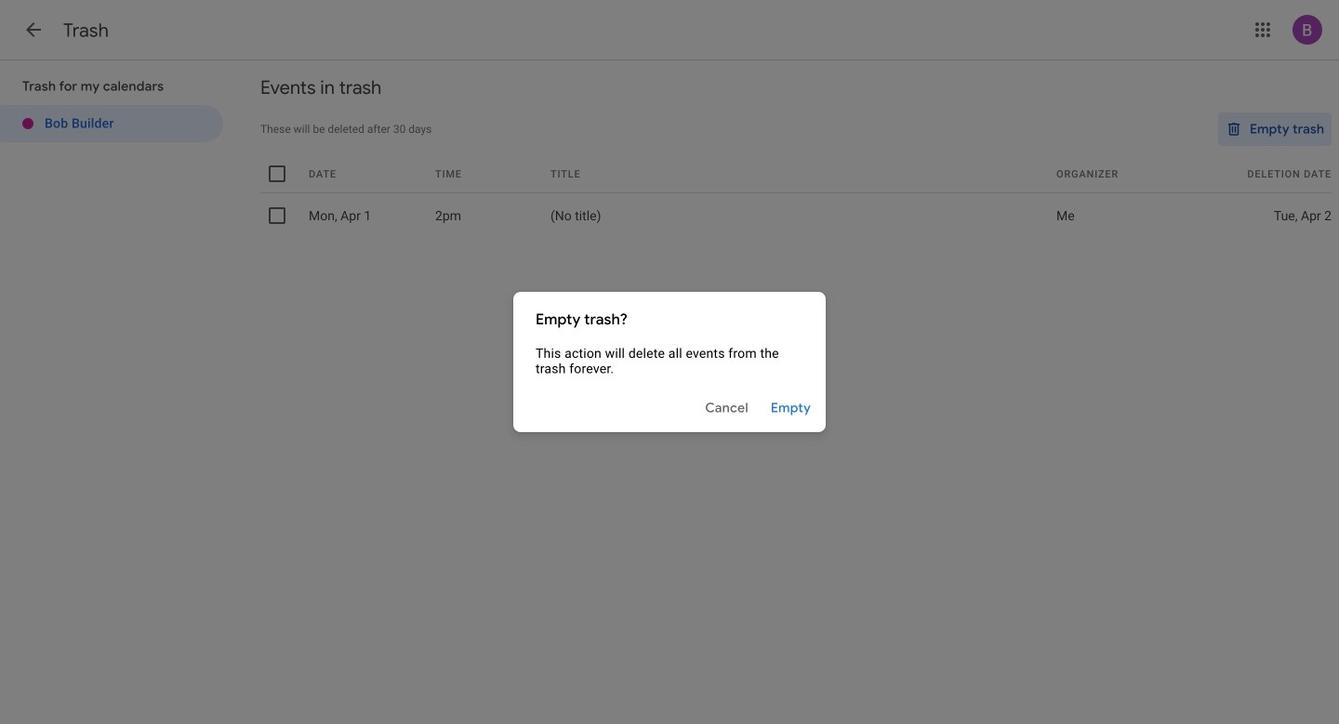 Task type: vqa. For each thing, say whether or not it's contained in the screenshot.
heading
yes



Task type: locate. For each thing, give the bounding box(es) containing it.
1 horizontal spatial heading
[[536, 309, 804, 331]]

0 horizontal spatial heading
[[63, 19, 109, 42]]

heading
[[63, 19, 109, 42], [536, 309, 804, 331]]

go back image
[[22, 19, 45, 41]]

list item
[[0, 105, 223, 142]]

1 vertical spatial heading
[[536, 309, 804, 331]]

0 vertical spatial heading
[[63, 19, 109, 42]]

alert dialog
[[514, 292, 826, 433]]



